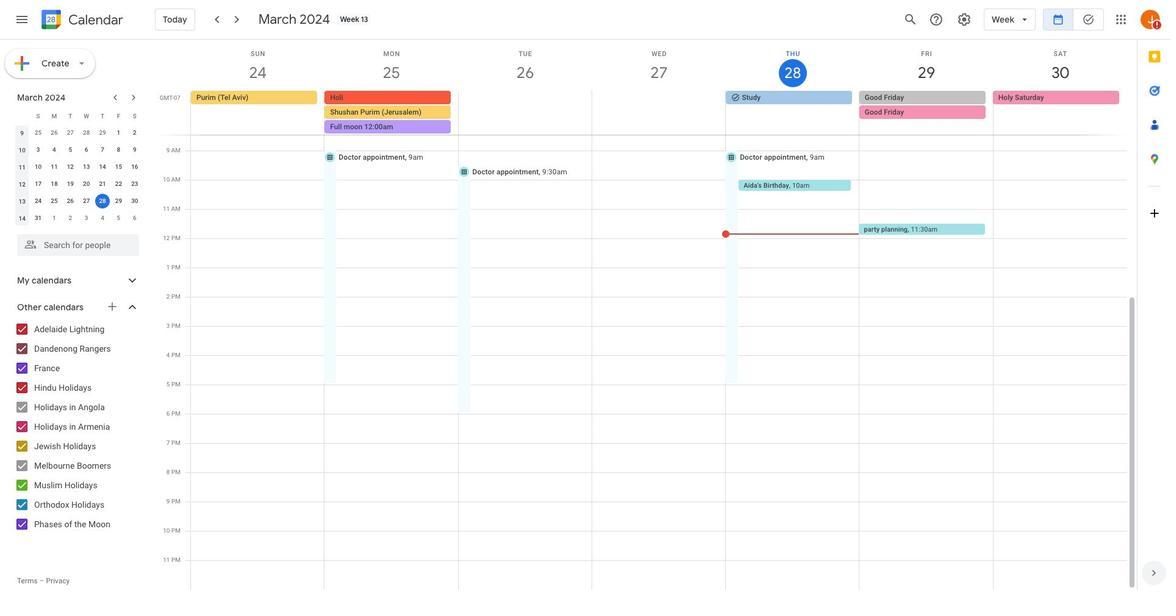 Task type: describe. For each thing, give the bounding box(es) containing it.
april 1 element
[[47, 211, 62, 226]]

heading inside calendar element
[[66, 13, 123, 27]]

9 element
[[127, 143, 142, 157]]

24 element
[[31, 194, 45, 209]]

15 element
[[111, 160, 126, 174]]

14 element
[[95, 160, 110, 174]]

april 6 element
[[127, 211, 142, 226]]

25 element
[[47, 194, 62, 209]]

31 element
[[31, 211, 45, 226]]

cell inside march 2024 grid
[[94, 193, 111, 210]]

5 element
[[63, 143, 78, 157]]

4 element
[[47, 143, 62, 157]]

Search for people text field
[[24, 234, 132, 256]]

main drawer image
[[15, 12, 29, 27]]

april 4 element
[[95, 211, 110, 226]]

19 element
[[63, 177, 78, 192]]

1 element
[[111, 126, 126, 140]]

27 element
[[79, 194, 94, 209]]

21 element
[[95, 177, 110, 192]]

add other calendars image
[[106, 301, 118, 313]]

6 element
[[79, 143, 94, 157]]

february 29 element
[[95, 126, 110, 140]]

12 element
[[63, 160, 78, 174]]

2 element
[[127, 126, 142, 140]]

february 27 element
[[63, 126, 78, 140]]

20 element
[[79, 177, 94, 192]]

column header inside march 2024 grid
[[14, 107, 30, 124]]

other calendars list
[[2, 320, 151, 534]]

11 element
[[47, 160, 62, 174]]



Task type: vqa. For each thing, say whether or not it's contained in the screenshot.
york
no



Task type: locate. For each thing, give the bounding box(es) containing it.
18 element
[[47, 177, 62, 192]]

tab list
[[1137, 40, 1171, 556]]

march 2024 grid
[[12, 107, 143, 227]]

None search field
[[0, 229, 151, 256]]

april 3 element
[[79, 211, 94, 226]]

23 element
[[127, 177, 142, 192]]

17 element
[[31, 177, 45, 192]]

29 element
[[111, 194, 126, 209]]

10 element
[[31, 160, 45, 174]]

column header
[[14, 107, 30, 124]]

7 element
[[95, 143, 110, 157]]

april 5 element
[[111, 211, 126, 226]]

26 element
[[63, 194, 78, 209]]

16 element
[[127, 160, 142, 174]]

8 element
[[111, 143, 126, 157]]

february 26 element
[[47, 126, 62, 140]]

settings menu image
[[957, 12, 972, 27]]

heading
[[66, 13, 123, 27]]

cell
[[325, 91, 458, 135], [458, 91, 592, 135], [592, 91, 726, 135], [859, 91, 993, 135], [94, 193, 111, 210]]

calendar element
[[39, 7, 123, 34]]

28, today element
[[95, 194, 110, 209]]

row group
[[14, 124, 143, 227]]

february 28 element
[[79, 126, 94, 140]]

february 25 element
[[31, 126, 45, 140]]

22 element
[[111, 177, 126, 192]]

grid
[[156, 40, 1137, 590]]

row group inside march 2024 grid
[[14, 124, 143, 227]]

april 2 element
[[63, 211, 78, 226]]

row
[[185, 91, 1137, 135], [14, 107, 143, 124], [14, 124, 143, 141], [14, 141, 143, 159], [14, 159, 143, 176], [14, 176, 143, 193], [14, 193, 143, 210], [14, 210, 143, 227]]

30 element
[[127, 194, 142, 209]]

13 element
[[79, 160, 94, 174]]

3 element
[[31, 143, 45, 157]]



